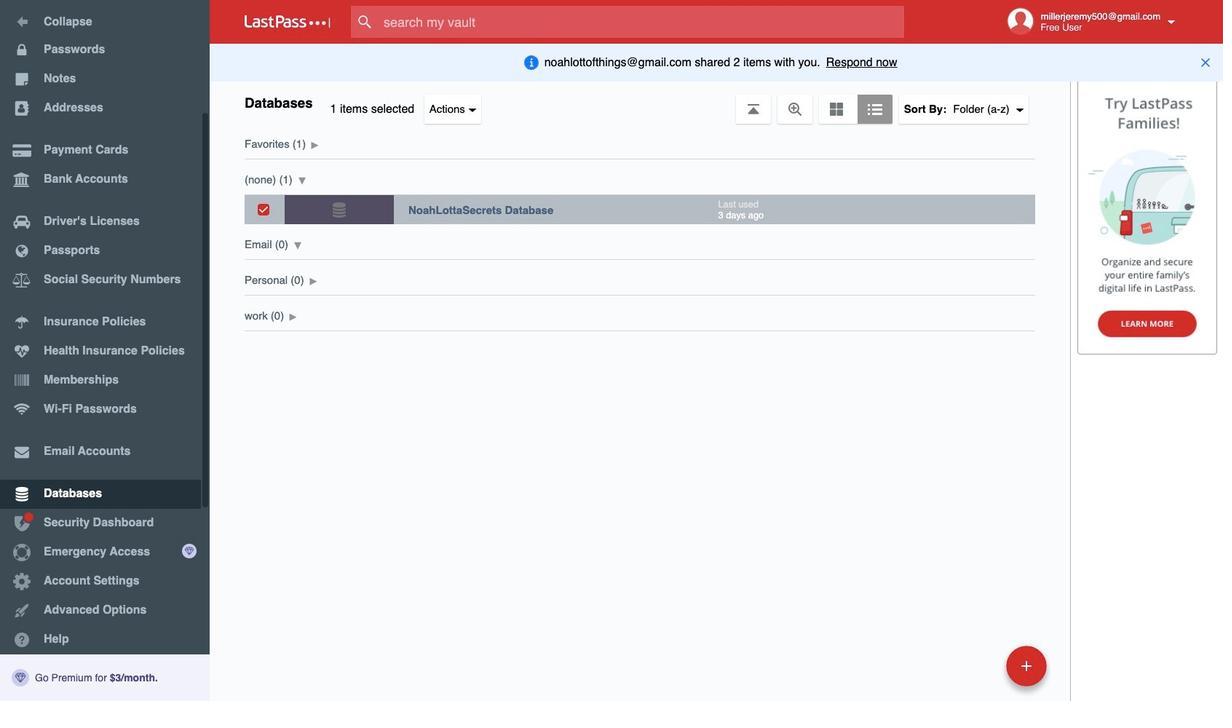 Task type: vqa. For each thing, say whether or not it's contained in the screenshot.
Search search field
yes



Task type: locate. For each thing, give the bounding box(es) containing it.
Search search field
[[351, 6, 933, 38]]

main navigation navigation
[[0, 0, 210, 702]]



Task type: describe. For each thing, give the bounding box(es) containing it.
main content main content
[[210, 124, 1071, 331]]

new item navigation
[[907, 642, 1056, 702]]

lastpass image
[[245, 15, 331, 28]]

vault options navigation
[[210, 80, 1071, 124]]

search my vault text field
[[351, 6, 933, 38]]

new item element
[[907, 645, 1053, 687]]



